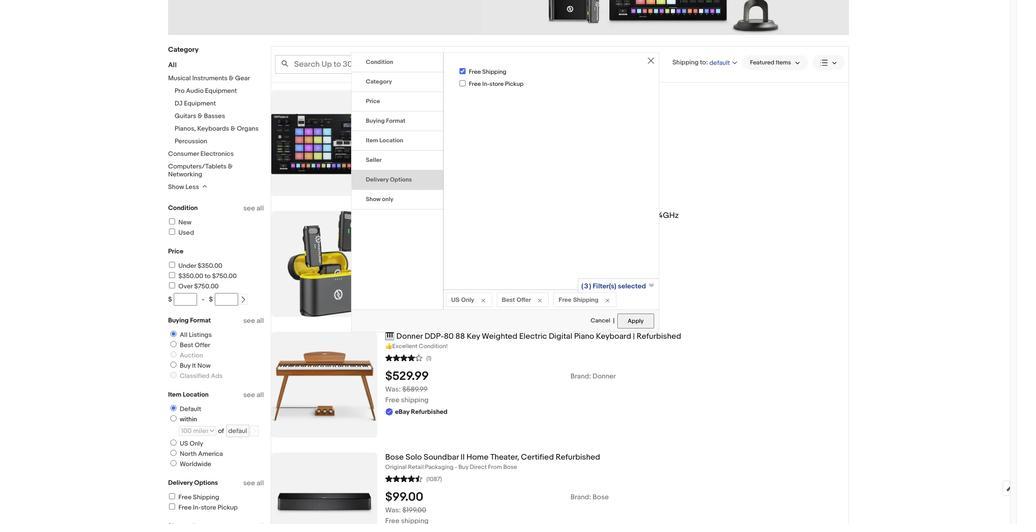 Task type: locate. For each thing, give the bounding box(es) containing it.
1 vertical spatial donner
[[593, 372, 616, 381]]

ebay refurbished for $529.99
[[395, 408, 448, 416]]

0 horizontal spatial donner
[[396, 332, 423, 341]]

0 vertical spatial pickup
[[505, 80, 524, 88]]

offer up electric
[[517, 296, 531, 304]]

roland verselab mv-1 production studio refurbished image
[[271, 90, 377, 196]]

from
[[488, 464, 502, 471]]

1 horizontal spatial options
[[390, 176, 412, 184]]

over $750.00
[[178, 283, 219, 290]]

tab list
[[351, 53, 443, 210]]

1 vertical spatial item
[[168, 391, 181, 399]]

ads
[[211, 372, 223, 380]]

location down 114
[[379, 137, 403, 144]]

3 see all button from the top
[[243, 391, 264, 400]]

1 vertical spatial free in-store pickup
[[178, 504, 238, 512]]

ebay refurbished for $527.99
[[395, 135, 448, 143]]

1 horizontal spatial buying
[[366, 117, 385, 125]]

equipment down the instruments
[[205, 87, 237, 95]]

1 horizontal spatial $
[[209, 296, 213, 304]]

was: down $99.00
[[385, 506, 401, 515]]

donner inside 🎹 donner ddp-80 88 key weighted electric digital piano keyboard | refurbished 👍excellent condition!
[[396, 332, 423, 341]]

1 horizontal spatial free in-store pickup
[[469, 80, 524, 88]]

1 see all button from the top
[[243, 204, 264, 213]]

free left shipping
[[385, 396, 399, 405]]

gear
[[235, 74, 250, 82]]

guitars & basses link
[[175, 112, 225, 120]]

free in-store pickup
[[469, 80, 524, 88], [178, 504, 238, 512]]

-
[[202, 296, 204, 304], [455, 464, 457, 471]]

free in-store pickup up production
[[469, 80, 524, 88]]

item location down 114
[[366, 137, 403, 144]]

1 horizontal spatial only
[[461, 296, 474, 304]]

free right free in-store pickup checkbox
[[178, 504, 192, 512]]

1 vertical spatial offer
[[195, 341, 210, 349]]

cancel
[[591, 317, 610, 325]]

pickup up studio
[[505, 80, 524, 88]]

1 horizontal spatial shipping
[[482, 68, 506, 76]]

Apply submit
[[617, 314, 654, 329]]

percussion
[[175, 137, 207, 145]]

worldwide
[[180, 460, 211, 468]]

best offer up electric
[[502, 296, 531, 304]]

shipping
[[401, 396, 429, 405]]

0 horizontal spatial $
[[168, 296, 172, 304]]

price left roland
[[366, 98, 380, 105]]

1 vertical spatial price
[[168, 247, 183, 255]]

digital
[[549, 332, 572, 341]]

was: for $589.99
[[385, 385, 401, 394]]

buying format inside tab list
[[366, 117, 405, 125]]

lark
[[421, 211, 436, 220]]

North America radio
[[170, 450, 177, 456]]

was: down $529.99
[[385, 385, 401, 394]]

donner up 👍excellent
[[396, 332, 423, 341]]

us only
[[451, 296, 474, 304], [180, 440, 203, 448]]

0 vertical spatial only
[[461, 296, 474, 304]]

buy
[[180, 362, 191, 370], [458, 464, 468, 471]]

1 horizontal spatial item
[[366, 137, 378, 144]]

bose down theater,
[[503, 464, 517, 471]]

best up weighted
[[502, 296, 515, 304]]

1 horizontal spatial best
[[502, 296, 515, 304]]

0 horizontal spatial store
[[201, 504, 216, 512]]

1
[[461, 90, 464, 99]]

refurbished right studio
[[533, 90, 577, 99]]

0 vertical spatial delivery
[[366, 176, 389, 184]]

see all button for item location
[[243, 391, 264, 400]]

us up 88
[[451, 296, 459, 304]]

bose solo soundbar ii home theater, certified refurbished link
[[385, 453, 848, 463]]

only up "key"
[[461, 296, 474, 304]]

pickup down free shipping link
[[218, 504, 238, 512]]

refurbished up 'original retail packaging - buy direct from bose' text field
[[556, 453, 600, 462]]

Used checkbox
[[169, 229, 175, 235]]

0 vertical spatial best
[[502, 296, 515, 304]]

2 brand: from the top
[[571, 493, 591, 502]]

offer down 'listings' on the left of the page
[[195, 341, 210, 349]]

ebay refurbished down the lark at the left top of the page
[[395, 245, 448, 253]]

4 see all from the top
[[243, 479, 264, 488]]

delivery options up "only"
[[366, 176, 412, 184]]

buying left 114
[[366, 117, 385, 125]]

0 horizontal spatial us
[[180, 440, 188, 448]]

america
[[198, 450, 223, 458]]

0 horizontal spatial category
[[168, 45, 199, 54]]

key
[[467, 332, 480, 341]]

1 all from the top
[[257, 204, 264, 213]]

2 see all button from the top
[[243, 317, 264, 325]]

1 horizontal spatial -
[[455, 464, 457, 471]]

1 horizontal spatial store
[[490, 80, 504, 88]]

buying
[[366, 117, 385, 125], [168, 317, 189, 325]]

buy left it
[[180, 362, 191, 370]]

lavalier
[[482, 211, 510, 220]]

donner down "👍excellent condition!" text field
[[593, 372, 616, 381]]

brand:
[[571, 372, 591, 381], [571, 493, 591, 502]]

2 ebay refurbished from the top
[[395, 245, 448, 253]]

1 horizontal spatial bose
[[503, 464, 517, 471]]

all
[[168, 61, 177, 70], [180, 331, 187, 339]]

ebay down 114 watching
[[395, 135, 410, 143]]

free for free in-store pickup checkbox
[[178, 504, 192, 512]]

bose up original
[[385, 453, 404, 462]]

free shipping for free shipping option
[[178, 494, 219, 502]]

piano
[[574, 332, 594, 341]]

in- down free shipping link
[[193, 504, 201, 512]]

condition up roland
[[366, 59, 393, 66]]

$ down over $750.00 option
[[168, 296, 172, 304]]

studio
[[507, 90, 531, 99]]

us only up 88
[[451, 296, 474, 304]]

1 see from the top
[[243, 204, 255, 213]]

🎹 donner ddp-80 88 key weighted electric digital piano keyboard | refurbished image
[[271, 332, 377, 438]]

all for buying format
[[257, 317, 264, 325]]

2 horizontal spatial bose
[[593, 493, 609, 502]]

item up default radio
[[168, 391, 181, 399]]

all right 'all listings' option
[[180, 331, 187, 339]]

see all button
[[243, 204, 264, 213], [243, 317, 264, 325], [243, 391, 264, 400], [243, 479, 264, 488]]

options up free shipping link
[[194, 479, 218, 487]]

1 see all from the top
[[243, 204, 264, 213]]

2 see all from the top
[[243, 317, 264, 325]]

original
[[385, 464, 407, 471]]

3 all from the top
[[257, 391, 264, 400]]

free shipping down (
[[559, 296, 598, 304]]

best offer
[[502, 296, 531, 304], [180, 341, 210, 349]]

delivery up free shipping option
[[168, 479, 193, 487]]

shipping up free in-store pickup link
[[193, 494, 219, 502]]

Maximum Value text field
[[215, 293, 238, 306]]

pickup for free in-store pickup option
[[505, 80, 524, 88]]

$350.00 to $750.00
[[178, 272, 237, 280]]

delivery up the show only on the top left
[[366, 176, 389, 184]]

see all for delivery options
[[243, 479, 264, 488]]

in- for free in-store pickup checkbox
[[193, 504, 201, 512]]

delivery options up free shipping link
[[168, 479, 218, 487]]

1 vertical spatial buy
[[458, 464, 468, 471]]

organs
[[237, 125, 259, 133]]

refurbished down shipping
[[411, 408, 448, 416]]

$527.99
[[385, 107, 428, 121]]

- down over $750.00
[[202, 296, 204, 304]]

Over $750.00 checkbox
[[169, 283, 175, 289]]

0 vertical spatial item
[[366, 137, 378, 144]]

0 vertical spatial in-
[[482, 80, 490, 88]]

item up seller
[[366, 137, 378, 144]]

0 vertical spatial free shipping
[[469, 68, 506, 76]]

0 horizontal spatial shipping
[[193, 494, 219, 502]]

$ left maximum value text box
[[209, 296, 213, 304]]

$350.00 up over $750.00 link
[[178, 272, 203, 280]]

default
[[180, 405, 201, 413]]

category inside tab list
[[366, 78, 392, 86]]

options up "only"
[[390, 176, 412, 184]]

buying up 'all listings' option
[[168, 317, 189, 325]]

see all for item location
[[243, 391, 264, 400]]

free in-store pickup down free shipping link
[[178, 504, 238, 512]]

keyboards
[[197, 125, 229, 133]]

1 horizontal spatial price
[[366, 98, 380, 105]]

free shipping up production
[[469, 68, 506, 76]]

free shipping up free in-store pickup link
[[178, 494, 219, 502]]

hollyland lark m1 wireless lavalier microphone, noise cancellation 656ft 2.4ghz
[[385, 211, 679, 220]]

category up roland
[[366, 78, 392, 86]]

format down roland
[[386, 117, 405, 125]]

1 horizontal spatial offer
[[517, 296, 531, 304]]

2 all from the top
[[257, 317, 264, 325]]

0 vertical spatial ebay refurbished
[[395, 135, 448, 143]]

us only up "north" at the left bottom of page
[[180, 440, 203, 448]]

1 vertical spatial location
[[183, 391, 209, 399]]

buy down ii
[[458, 464, 468, 471]]

category up musical
[[168, 45, 199, 54]]

pianos, keyboards & organs link
[[175, 125, 259, 133]]

0 horizontal spatial condition
[[168, 204, 198, 212]]

pickup for free in-store pickup checkbox
[[218, 504, 238, 512]]

1 vertical spatial all
[[180, 331, 187, 339]]

show down networking
[[168, 183, 184, 191]]

1 horizontal spatial best offer
[[502, 296, 531, 304]]

electronics
[[200, 150, 234, 158]]

see all button for condition
[[243, 204, 264, 213]]

0 horizontal spatial buying
[[168, 317, 189, 325]]

location
[[379, 137, 403, 144], [183, 391, 209, 399]]

hollyland lark m1 wireless lavalier microphone, noise cancellation 656ft 2.4ghz link
[[385, 211, 848, 221]]

free for free shipping option
[[178, 494, 192, 502]]

4 see from the top
[[243, 479, 255, 488]]

in- up production
[[482, 80, 490, 88]]

it
[[192, 362, 196, 370]]

- right packaging
[[455, 464, 457, 471]]

show inside tab list
[[366, 196, 381, 203]]

format inside tab list
[[386, 117, 405, 125]]

over
[[178, 283, 193, 290]]

buying format down roland
[[366, 117, 405, 125]]

brand: inside brand: bose was: $199.00
[[571, 493, 591, 502]]

dj
[[175, 99, 183, 107]]

free
[[469, 68, 481, 76], [469, 80, 481, 88], [559, 296, 571, 304], [385, 396, 399, 405], [178, 494, 192, 502], [178, 504, 192, 512]]

refurbished right |
[[637, 332, 681, 341]]

us
[[451, 296, 459, 304], [180, 440, 188, 448]]

0 horizontal spatial free shipping
[[178, 494, 219, 502]]

0 horizontal spatial free in-store pickup
[[178, 504, 238, 512]]

4 all from the top
[[257, 479, 264, 488]]

all
[[257, 204, 264, 213], [257, 317, 264, 325], [257, 391, 264, 400], [257, 479, 264, 488]]

see for condition
[[243, 204, 255, 213]]

)
[[589, 282, 591, 291]]

1 vertical spatial -
[[455, 464, 457, 471]]

1 horizontal spatial us only
[[451, 296, 474, 304]]

brand: for donner
[[571, 372, 591, 381]]

store up production
[[490, 80, 504, 88]]

was: inside brand: donner was: $589.99 free shipping
[[385, 385, 401, 394]]

options
[[390, 176, 412, 184], [194, 479, 218, 487]]

(
[[581, 282, 583, 291]]

0 vertical spatial buying
[[366, 117, 385, 125]]

$529.99
[[385, 369, 429, 384]]

shipping up production
[[482, 68, 506, 76]]

options inside tab list
[[390, 176, 412, 184]]

all for item location
[[257, 391, 264, 400]]

1 $ from the left
[[168, 296, 172, 304]]

0 horizontal spatial -
[[202, 296, 204, 304]]

electric
[[519, 332, 547, 341]]

all for all listings
[[180, 331, 187, 339]]

pro audio equipment link
[[175, 87, 237, 95]]

1 vertical spatial delivery options
[[168, 479, 218, 487]]

0 horizontal spatial delivery
[[168, 479, 193, 487]]

all inside all musical instruments & gear pro audio equipment dj equipment guitars & basses pianos, keyboards & organs percussion consumer electronics computers/tablets & networking show less
[[168, 61, 177, 70]]

114 watching
[[385, 123, 425, 132]]

noise
[[559, 211, 580, 220]]

ebay down shipping
[[395, 408, 410, 416]]

us right us only option
[[180, 440, 188, 448]]

shipping down 3 on the bottom of the page
[[573, 296, 598, 304]]

ebay refurbished down watching
[[395, 135, 448, 143]]

Free In-store Pickup checkbox
[[169, 504, 175, 510]]

brand: inside brand: donner was: $589.99 free shipping
[[571, 372, 591, 381]]

2 vertical spatial bose
[[593, 493, 609, 502]]

Worldwide radio
[[170, 460, 177, 466]]

$750.00 right to
[[212, 272, 237, 280]]

donner for 🎹
[[396, 332, 423, 341]]

location up default at the left bottom of page
[[183, 391, 209, 399]]

buying format up all listings link
[[168, 317, 211, 325]]

$ for maximum value text box
[[209, 296, 213, 304]]

1 vertical spatial store
[[201, 504, 216, 512]]

cancellation
[[582, 211, 628, 220]]

delivery
[[366, 176, 389, 184], [168, 479, 193, 487]]

0 vertical spatial us only
[[451, 296, 474, 304]]

go image
[[251, 428, 258, 435]]

price up under $350.00 checkbox
[[168, 247, 183, 255]]

0 horizontal spatial format
[[190, 317, 211, 325]]

pianos,
[[175, 125, 196, 133]]

1 vertical spatial only
[[190, 440, 203, 448]]

best up auction link
[[180, 341, 193, 349]]

2 $ from the left
[[209, 296, 213, 304]]

free inside brand: donner was: $589.99 free shipping
[[385, 396, 399, 405]]

2 horizontal spatial shipping
[[573, 296, 598, 304]]

0 vertical spatial us
[[451, 296, 459, 304]]

best offer down all listings at the bottom left of page
[[180, 341, 210, 349]]

donner
[[396, 332, 423, 341], [593, 372, 616, 381]]

show left "only"
[[366, 196, 381, 203]]

1 vertical spatial in-
[[193, 504, 201, 512]]

& down the electronics
[[228, 163, 233, 170]]

theater,
[[490, 453, 519, 462]]

Free Shipping checkbox
[[169, 494, 175, 500]]

ebay refurbished down shipping
[[395, 408, 448, 416]]

2 horizontal spatial free shipping
[[559, 296, 598, 304]]

listings
[[189, 331, 212, 339]]

Under $350.00 checkbox
[[169, 262, 175, 268]]

free for free in-store pickup option
[[469, 80, 481, 88]]

free right free in-store pickup option
[[469, 80, 481, 88]]

2 ebay from the top
[[395, 245, 410, 253]]

1 horizontal spatial delivery
[[366, 176, 389, 184]]

0 horizontal spatial us only
[[180, 440, 203, 448]]

1 vertical spatial ebay refurbished
[[395, 245, 448, 253]]

brand: bose was: $199.00
[[385, 493, 609, 515]]

dj equipment link
[[175, 99, 216, 107]]

shipping for free shipping option
[[193, 494, 219, 502]]

0 horizontal spatial all
[[168, 61, 177, 70]]

0 horizontal spatial show
[[168, 183, 184, 191]]

see all
[[243, 204, 264, 213], [243, 317, 264, 325], [243, 391, 264, 400], [243, 479, 264, 488]]

0 horizontal spatial item
[[168, 391, 181, 399]]

1 vertical spatial best
[[180, 341, 193, 349]]

refurbished
[[533, 90, 577, 99], [411, 135, 448, 143], [411, 245, 448, 253], [637, 332, 681, 341], [411, 408, 448, 416], [556, 453, 600, 462]]

$589.99
[[402, 385, 428, 394]]

0 horizontal spatial pickup
[[218, 504, 238, 512]]

& down dj equipment link
[[198, 112, 202, 120]]

donner for brand:
[[593, 372, 616, 381]]

Original Retail Packaging - Buy Direct From Bose text field
[[385, 464, 848, 472]]

1 vertical spatial brand:
[[571, 493, 591, 502]]

0 vertical spatial offer
[[517, 296, 531, 304]]

1 horizontal spatial condition
[[366, 59, 393, 66]]

format up 'listings' on the left of the page
[[190, 317, 211, 325]]

1 vertical spatial format
[[190, 317, 211, 325]]

0 vertical spatial donner
[[396, 332, 423, 341]]

packaging
[[425, 464, 453, 471]]

0 vertical spatial price
[[366, 98, 380, 105]]

buying format
[[366, 117, 405, 125], [168, 317, 211, 325]]

0 vertical spatial shipping
[[482, 68, 506, 76]]

Free In-store Pickup checkbox
[[459, 80, 466, 86]]

solo
[[406, 453, 422, 462]]

equipment up guitars & basses link
[[184, 99, 216, 107]]

all up musical
[[168, 61, 177, 70]]

1 horizontal spatial us
[[451, 296, 459, 304]]

4 see all button from the top
[[243, 479, 264, 488]]

percussion link
[[175, 137, 207, 145]]

- inside bose solo soundbar ii home theater, certified refurbished original retail packaging - buy direct from bose
[[455, 464, 457, 471]]

0 vertical spatial buying format
[[366, 117, 405, 125]]

Auction radio
[[170, 352, 177, 358]]

1 horizontal spatial buy
[[458, 464, 468, 471]]

1 vertical spatial shipping
[[573, 296, 598, 304]]

1 horizontal spatial donner
[[593, 372, 616, 381]]

3 see from the top
[[243, 391, 255, 400]]

2 vertical spatial shipping
[[193, 494, 219, 502]]

Default radio
[[170, 405, 177, 411]]

$750.00 down $350.00 to $750.00
[[194, 283, 219, 290]]

free right free shipping option
[[178, 494, 192, 502]]

0 horizontal spatial only
[[190, 440, 203, 448]]

ebay down hollyland at the left of page
[[395, 245, 410, 253]]

2 vertical spatial ebay
[[395, 408, 410, 416]]

3 see all from the top
[[243, 391, 264, 400]]

ebay for $529.99
[[395, 408, 410, 416]]

1 ebay from the top
[[395, 135, 410, 143]]

free right free shipping checkbox
[[469, 68, 481, 76]]

donner inside brand: donner was: $589.99 free shipping
[[593, 372, 616, 381]]

1 vertical spatial options
[[194, 479, 218, 487]]

condition up new
[[168, 204, 198, 212]]

🎹 donner ddp-80 88 key weighted electric digital piano keyboard | refurbished link
[[385, 332, 848, 342]]

1 was: from the top
[[385, 385, 401, 394]]

1 brand: from the top
[[571, 372, 591, 381]]

1 vertical spatial buying format
[[168, 317, 211, 325]]

0 vertical spatial buy
[[180, 362, 191, 370]]

ii
[[461, 453, 465, 462]]

2 see from the top
[[243, 317, 255, 325]]

guitars
[[175, 112, 196, 120]]

2 vertical spatial ebay refurbished
[[395, 408, 448, 416]]

2 was: from the top
[[385, 506, 401, 515]]

1 vertical spatial pickup
[[218, 504, 238, 512]]

3 ebay from the top
[[395, 408, 410, 416]]

bose down 'original retail packaging - buy direct from bose' text field
[[593, 493, 609, 502]]

mv-
[[446, 90, 461, 99]]

1 vertical spatial delivery
[[168, 479, 193, 487]]

format
[[386, 117, 405, 125], [190, 317, 211, 325]]

0 vertical spatial delivery options
[[366, 176, 412, 184]]

item location up default at the left bottom of page
[[168, 391, 209, 399]]

Buy It Now radio
[[170, 362, 177, 368]]

offer
[[517, 296, 531, 304], [195, 341, 210, 349]]

default link
[[167, 405, 203, 413]]

&
[[229, 74, 234, 82], [198, 112, 202, 120], [231, 125, 235, 133], [228, 163, 233, 170]]

only up north america link
[[190, 440, 203, 448]]

was: inside brand: bose was: $199.00
[[385, 506, 401, 515]]

show
[[168, 183, 184, 191], [366, 196, 381, 203]]

see for buying format
[[243, 317, 255, 325]]

brand: for bose
[[571, 493, 591, 502]]

Free Shipping checkbox
[[459, 68, 466, 74]]

store down free shipping link
[[201, 504, 216, 512]]

3 ebay refurbished from the top
[[395, 408, 448, 416]]

$350.00 up to
[[198, 262, 222, 270]]

1 ebay refurbished from the top
[[395, 135, 448, 143]]

1 vertical spatial bose
[[503, 464, 517, 471]]

0 horizontal spatial options
[[194, 479, 218, 487]]



Task type: vqa. For each thing, say whether or not it's contained in the screenshot.
Backpack BOOK Black Ver. Variety New Free Ship via FedEx from Japan - Picture 5 of 11
no



Task type: describe. For each thing, give the bounding box(es) containing it.
4 out of 5 stars image
[[385, 353, 423, 362]]

refurbished inside 🎹 donner ddp-80 88 key weighted electric digital piano keyboard | refurbished 👍excellent condition!
[[637, 332, 681, 341]]

( 3 ) filter(s) selected
[[581, 282, 646, 291]]

🎹
[[385, 332, 395, 341]]

All Listings radio
[[170, 331, 177, 337]]

condition!
[[419, 343, 448, 350]]

was: for $199.00
[[385, 506, 401, 515]]

Minimum Value text field
[[174, 293, 197, 306]]

shipping for free shipping checkbox
[[482, 68, 506, 76]]

used link
[[168, 229, 194, 237]]

free shipping link
[[168, 494, 219, 502]]

0 horizontal spatial offer
[[195, 341, 210, 349]]

within radio
[[170, 416, 177, 422]]

ddp-
[[425, 332, 444, 341]]

musical instruments & gear link
[[168, 74, 250, 82]]

networking
[[168, 170, 202, 178]]

new link
[[168, 219, 191, 226]]

see all button for buying format
[[243, 317, 264, 325]]

(1)
[[426, 355, 431, 362]]

0 vertical spatial equipment
[[205, 87, 237, 95]]

instruments
[[192, 74, 227, 82]]

refurbished down watching
[[411, 135, 448, 143]]

production
[[465, 90, 506, 99]]

selected
[[618, 282, 646, 291]]

0 vertical spatial category
[[168, 45, 199, 54]]

see for item location
[[243, 391, 255, 400]]

price inside tab list
[[366, 98, 380, 105]]

now
[[197, 362, 211, 370]]

(1) link
[[385, 353, 431, 362]]

656ft
[[630, 211, 650, 220]]

free in-store pickup for free in-store pickup checkbox
[[178, 504, 238, 512]]

1 vertical spatial $350.00
[[178, 272, 203, 280]]

submit price range image
[[240, 297, 246, 303]]

pro
[[175, 87, 184, 95]]

free in-store pickup link
[[168, 504, 238, 512]]

brand: donner was: $589.99 free shipping
[[385, 372, 616, 405]]

buy it now link
[[167, 362, 212, 370]]

under $350.00 link
[[168, 262, 222, 270]]

Classified Ads radio
[[170, 372, 177, 378]]

0 horizontal spatial buying format
[[168, 317, 211, 325]]

store for free in-store pickup checkbox
[[201, 504, 216, 512]]

soundbar
[[424, 453, 459, 462]]

0 vertical spatial -
[[202, 296, 204, 304]]

free for free shipping checkbox
[[469, 68, 481, 76]]

roland verselab mv-1 production studio refurbished
[[385, 90, 577, 99]]

1 vertical spatial equipment
[[184, 99, 216, 107]]

verselab
[[412, 90, 445, 99]]

to
[[205, 272, 211, 280]]

certified
[[521, 453, 554, 462]]

consumer electronics link
[[168, 150, 234, 158]]

0 horizontal spatial delivery options
[[168, 479, 218, 487]]

show inside all musical instruments & gear pro audio equipment dj equipment guitars & basses pianos, keyboards & organs percussion consumer electronics computers/tablets & networking show less
[[168, 183, 184, 191]]

see all for condition
[[243, 204, 264, 213]]

free shipping for free shipping checkbox
[[469, 68, 506, 76]]

0 horizontal spatial price
[[168, 247, 183, 255]]

buying inside tab list
[[366, 117, 385, 125]]

musical
[[168, 74, 191, 82]]

classified
[[180, 372, 209, 380]]

item inside tab list
[[366, 137, 378, 144]]

home
[[466, 453, 488, 462]]

0 horizontal spatial location
[[183, 391, 209, 399]]

less
[[186, 183, 199, 191]]

$ for minimum value text box
[[168, 296, 172, 304]]

delivery options inside tab list
[[366, 176, 412, 184]]

location inside tab list
[[379, 137, 403, 144]]

computers/tablets
[[168, 163, 227, 170]]

114
[[385, 123, 394, 132]]

worldwide link
[[167, 460, 213, 468]]

keyboard
[[596, 332, 631, 341]]

ebay for $527.99
[[395, 135, 410, 143]]

within
[[180, 416, 197, 424]]

& left organs
[[231, 125, 235, 133]]

0 vertical spatial $350.00
[[198, 262, 222, 270]]

0 horizontal spatial buy
[[180, 362, 191, 370]]

roland verselab mv-1 production studio refurbished link
[[385, 90, 848, 100]]

all for condition
[[257, 204, 264, 213]]

best offer link
[[167, 341, 212, 349]]

north america link
[[167, 450, 225, 458]]

buy inside bose solo soundbar ii home theater, certified refurbished original retail packaging - buy direct from bose
[[458, 464, 468, 471]]

basses
[[204, 112, 225, 120]]

(1087) link
[[385, 474, 442, 483]]

tab list containing condition
[[351, 53, 443, 210]]

bose inside brand: bose was: $199.00
[[593, 493, 609, 502]]

1 vertical spatial us only
[[180, 440, 203, 448]]

New checkbox
[[169, 219, 175, 225]]

4.5 out of 5 stars image
[[385, 474, 423, 483]]

see all for buying format
[[243, 317, 264, 325]]

all listings
[[180, 331, 212, 339]]

over $750.00 link
[[168, 283, 219, 290]]

🎹 donner ddp-80 88 key weighted electric digital piano keyboard | refurbished 👍excellent condition!
[[385, 332, 681, 350]]

3
[[584, 282, 588, 291]]

refurbished inside bose solo soundbar ii home theater, certified refurbished original retail packaging - buy direct from bose
[[556, 453, 600, 462]]

roland
[[385, 90, 411, 99]]

all for delivery options
[[257, 479, 264, 488]]

$350.00 to $750.00 checkbox
[[169, 272, 175, 278]]

1 vertical spatial $750.00
[[194, 283, 219, 290]]

bose solo soundbar ii home theater, certified refurbished image
[[271, 466, 377, 524]]

default text field
[[226, 425, 249, 438]]

north
[[180, 450, 197, 458]]

all for all musical instruments & gear pro audio equipment dj equipment guitars & basses pianos, keyboards & organs percussion consumer electronics computers/tablets & networking show less
[[168, 61, 177, 70]]

microphone,
[[511, 211, 557, 220]]

computers/tablets & networking link
[[168, 163, 233, 178]]

weighted
[[482, 332, 517, 341]]

free up the digital
[[559, 296, 571, 304]]

store for free in-store pickup option
[[490, 80, 504, 88]]

item location inside tab list
[[366, 137, 403, 144]]

1 vertical spatial free shipping
[[559, 296, 598, 304]]

under
[[178, 262, 196, 270]]

88
[[455, 332, 465, 341]]

see for delivery options
[[243, 479, 255, 488]]

hollyland lark m1 wireless lavalier microphone, noise cancellation 656ft 2.4ghz image
[[288, 211, 361, 317]]

classified ads
[[180, 372, 223, 380]]

|
[[633, 332, 635, 341]]

see all button for delivery options
[[243, 479, 264, 488]]

retail
[[408, 464, 424, 471]]

0 vertical spatial bose
[[385, 453, 404, 462]]

used
[[178, 229, 194, 237]]

0 vertical spatial best offer
[[502, 296, 531, 304]]

cancel button
[[590, 314, 611, 329]]

free in-store pickup for free in-store pickup option
[[469, 80, 524, 88]]

refurbished down the lark at the left top of the page
[[411, 245, 448, 253]]

north america
[[180, 450, 223, 458]]

0 vertical spatial $750.00
[[212, 272, 237, 280]]

only
[[382, 196, 393, 203]]

$99.00
[[385, 490, 423, 505]]

watching
[[396, 123, 425, 132]]

close image
[[647, 58, 654, 64]]

show only
[[366, 196, 393, 203]]

under $350.00
[[178, 262, 222, 270]]

us only link
[[167, 440, 205, 448]]

1 vertical spatial best offer
[[180, 341, 210, 349]]

delivery inside tab list
[[366, 176, 389, 184]]

US Only radio
[[170, 440, 177, 446]]

in- for free in-store pickup option
[[482, 80, 490, 88]]

auction
[[180, 352, 203, 360]]

& left gear
[[229, 74, 234, 82]]

1 vertical spatial condition
[[168, 204, 198, 212]]

new
[[178, 219, 191, 226]]

0 vertical spatial condition
[[366, 59, 393, 66]]

$350.00 to $750.00 link
[[168, 272, 237, 280]]

1 vertical spatial item location
[[168, 391, 209, 399]]

👍Excellent Condition! text field
[[385, 343, 848, 351]]

Best Offer radio
[[170, 341, 177, 347]]



